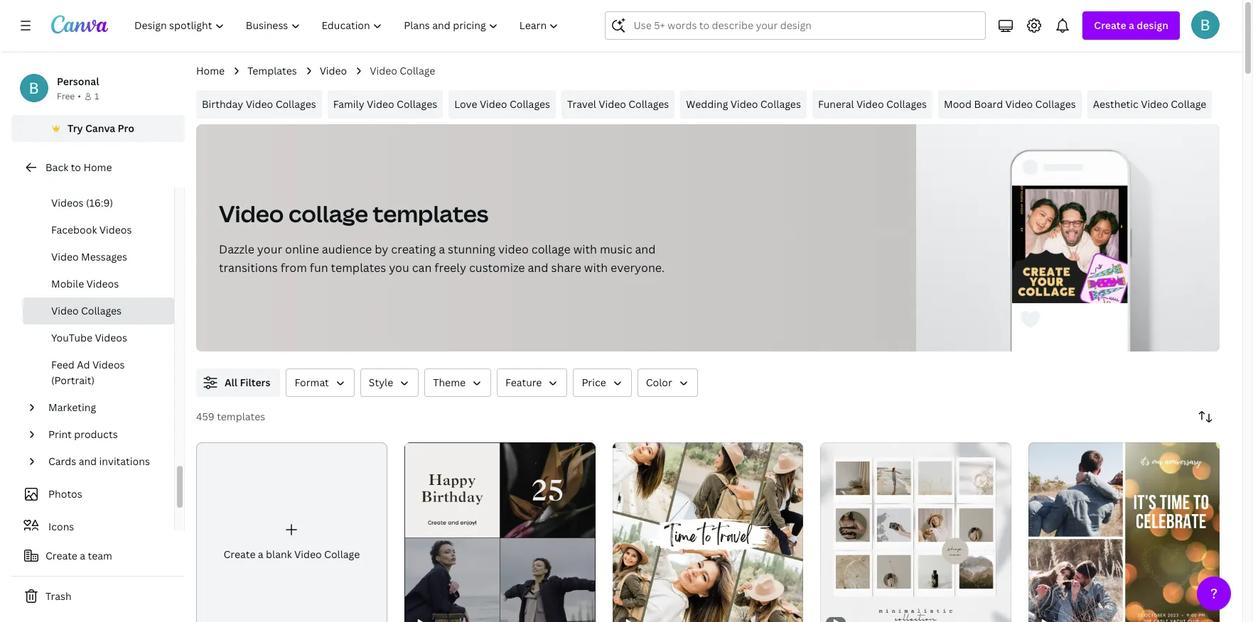 Task type: describe. For each thing, give the bounding box(es) containing it.
0 vertical spatial home
[[196, 64, 225, 77]]

1 horizontal spatial and
[[528, 260, 549, 276]]

create a design
[[1094, 18, 1169, 32]]

create for create a team
[[46, 550, 77, 563]]

feed ad videos (portrait)
[[51, 358, 125, 387]]

video right blank
[[294, 548, 322, 562]]

invitations
[[99, 455, 150, 469]]

collages for wedding video collages
[[761, 97, 801, 111]]

feed
[[51, 358, 74, 372]]

create a blank video collage link
[[196, 443, 387, 623]]

mood
[[944, 97, 972, 111]]

cards and invitations
[[48, 455, 150, 469]]

filters
[[240, 376, 270, 390]]

collage inside dazzle your online audience by creating a stunning video collage with music and transitions from fun templates you can freely customize and share with everyone.
[[532, 242, 571, 257]]

0 vertical spatial with
[[574, 242, 597, 257]]

Search search field
[[634, 12, 977, 39]]

try canva pro button
[[11, 115, 185, 142]]

music
[[600, 242, 632, 257]]

wedding
[[686, 97, 728, 111]]

travel video collages link
[[562, 90, 675, 119]]

wedding video collages link
[[681, 90, 807, 119]]

free
[[57, 90, 75, 102]]

•
[[78, 90, 81, 102]]

products
[[74, 428, 118, 442]]

customize
[[469, 260, 525, 276]]

feature button
[[497, 369, 568, 397]]

format
[[295, 376, 329, 390]]

family
[[333, 97, 364, 111]]

(16:9)
[[86, 196, 113, 210]]

video right board
[[1006, 97, 1033, 111]]

style
[[369, 376, 393, 390]]

a for create a design
[[1129, 18, 1135, 32]]

love video collages
[[454, 97, 550, 111]]

videos for mobile videos
[[86, 277, 119, 291]]

mobile
[[51, 277, 84, 291]]

back to home
[[46, 161, 112, 174]]

travel video collages
[[567, 97, 669, 111]]

feed ad videos (portrait) link
[[23, 352, 174, 395]]

a for create a blank video collage
[[258, 548, 264, 562]]

mood board video collages link
[[939, 90, 1082, 119]]

1
[[94, 90, 99, 102]]

0 horizontal spatial video link
[[43, 163, 166, 190]]

price button
[[573, 369, 632, 397]]

fun
[[310, 260, 328, 276]]

video right family on the top
[[367, 97, 394, 111]]

video collage templates
[[219, 198, 489, 229]]

print products link
[[43, 422, 166, 449]]

birthday video collages
[[202, 97, 316, 111]]

video right wedding
[[731, 97, 758, 111]]

everyone.
[[611, 260, 665, 276]]

0 horizontal spatial collage
[[289, 198, 368, 229]]

video up mobile
[[51, 250, 79, 264]]

dazzle your online audience by creating a stunning video collage with music and transitions from fun templates you can freely customize and share with everyone.
[[219, 242, 665, 276]]

create a team
[[46, 550, 112, 563]]

team
[[88, 550, 112, 563]]

transitions
[[219, 260, 278, 276]]

freely
[[435, 260, 466, 276]]

marketing
[[48, 401, 96, 414]]

a inside dazzle your online audience by creating a stunning video collage with music and transitions from fun templates you can freely customize and share with everyone.
[[439, 242, 445, 257]]

feature
[[506, 376, 542, 390]]

collages down "mobile videos" link
[[81, 304, 122, 318]]

funeral video collages
[[818, 97, 927, 111]]

creating
[[391, 242, 436, 257]]

can
[[412, 260, 432, 276]]

online
[[285, 242, 319, 257]]

birthday
[[202, 97, 243, 111]]

video
[[498, 242, 529, 257]]

2 vertical spatial collage
[[324, 548, 360, 562]]

templates link
[[248, 63, 297, 79]]

video up 'family video collages'
[[370, 64, 397, 77]]

video right funeral
[[857, 97, 884, 111]]

blank
[[266, 548, 292, 562]]

templates
[[248, 64, 297, 77]]

video down templates link
[[246, 97, 273, 111]]

all filters button
[[196, 369, 280, 397]]

trash
[[46, 590, 72, 604]]

create for create a design
[[1094, 18, 1127, 32]]

format button
[[286, 369, 355, 397]]

facebook videos link
[[23, 217, 174, 244]]

family video collages link
[[328, 90, 443, 119]]

collages left aesthetic
[[1036, 97, 1076, 111]]

style button
[[360, 369, 419, 397]]

youtube
[[51, 331, 92, 345]]

mood board video collages
[[944, 97, 1076, 111]]

2 horizontal spatial collage
[[1171, 97, 1207, 111]]

video messages link
[[23, 244, 174, 271]]

1 vertical spatial home
[[83, 161, 112, 174]]

video messages
[[51, 250, 127, 264]]

collages for love video collages
[[510, 97, 550, 111]]

pro
[[118, 122, 134, 135]]

color
[[646, 376, 672, 390]]

all filters
[[225, 376, 270, 390]]

love
[[454, 97, 477, 111]]

theme button
[[425, 369, 491, 397]]

video right aesthetic
[[1141, 97, 1169, 111]]



Task type: vqa. For each thing, say whether or not it's contained in the screenshot.
the 'and' to the middle
yes



Task type: locate. For each thing, give the bounding box(es) containing it.
1 vertical spatial collage
[[532, 242, 571, 257]]

a up freely
[[439, 242, 445, 257]]

0 vertical spatial video link
[[320, 63, 347, 79]]

video link
[[320, 63, 347, 79], [43, 163, 166, 190]]

design
[[1137, 18, 1169, 32]]

funeral video collages link
[[813, 90, 933, 119]]

family video collages
[[333, 97, 437, 111]]

video collage
[[370, 64, 435, 77]]

collages for family video collages
[[397, 97, 437, 111]]

try
[[68, 122, 83, 135]]

1 horizontal spatial home
[[196, 64, 225, 77]]

print products
[[48, 428, 118, 442]]

templates up creating
[[373, 198, 489, 229]]

collages for birthday video collages
[[276, 97, 316, 111]]

create for create a blank video collage
[[224, 548, 256, 562]]

templates down audience
[[331, 260, 386, 276]]

collages for funeral video collages
[[887, 97, 927, 111]]

and
[[635, 242, 656, 257], [528, 260, 549, 276], [79, 455, 97, 469]]

1 horizontal spatial collage
[[400, 64, 435, 77]]

dazzle
[[219, 242, 254, 257]]

theme
[[433, 376, 466, 390]]

and up everyone.
[[635, 242, 656, 257]]

aesthetic
[[1093, 97, 1139, 111]]

facebook videos
[[51, 223, 132, 237]]

color button
[[638, 369, 698, 397]]

home right to
[[83, 161, 112, 174]]

by
[[375, 242, 388, 257]]

aesthetic video collage link
[[1088, 90, 1212, 119]]

videos down video collages
[[95, 331, 127, 345]]

canva
[[85, 122, 115, 135]]

create a blank video collage
[[224, 548, 360, 562]]

travel
[[567, 97, 596, 111]]

you
[[389, 260, 409, 276]]

0 vertical spatial templates
[[373, 198, 489, 229]]

create inside dropdown button
[[1094, 18, 1127, 32]]

photos link
[[20, 481, 166, 508]]

2 vertical spatial and
[[79, 455, 97, 469]]

facebook
[[51, 223, 97, 237]]

video collage templates image
[[917, 124, 1220, 352], [1013, 186, 1128, 304]]

home
[[196, 64, 225, 77], [83, 161, 112, 174]]

a inside create a team 'button'
[[80, 550, 85, 563]]

messages
[[81, 250, 127, 264]]

youtube videos
[[51, 331, 127, 345]]

all
[[225, 376, 238, 390]]

Sort by button
[[1192, 403, 1220, 432]]

videos right ad on the bottom left
[[92, 358, 125, 372]]

0 horizontal spatial create
[[46, 550, 77, 563]]

create down icons
[[46, 550, 77, 563]]

0 vertical spatial collage
[[400, 64, 435, 77]]

1 vertical spatial templates
[[331, 260, 386, 276]]

a
[[1129, 18, 1135, 32], [439, 242, 445, 257], [258, 548, 264, 562], [80, 550, 85, 563]]

a left design
[[1129, 18, 1135, 32]]

collages down video collage
[[397, 97, 437, 111]]

video up videos (16:9)
[[48, 169, 76, 183]]

icons link
[[20, 514, 166, 541]]

back
[[46, 161, 68, 174]]

to
[[71, 161, 81, 174]]

try canva pro
[[68, 122, 134, 135]]

(portrait)
[[51, 374, 95, 387]]

0 horizontal spatial home
[[83, 161, 112, 174]]

1 vertical spatial with
[[584, 260, 608, 276]]

from
[[281, 260, 307, 276]]

create
[[1094, 18, 1127, 32], [224, 548, 256, 562], [46, 550, 77, 563]]

photos
[[48, 488, 82, 501]]

create a design button
[[1083, 11, 1180, 40]]

video collages
[[51, 304, 122, 318]]

2 horizontal spatial and
[[635, 242, 656, 257]]

price
[[582, 376, 606, 390]]

templates down all filters button
[[217, 410, 265, 424]]

videos
[[51, 196, 84, 210], [99, 223, 132, 237], [86, 277, 119, 291], [95, 331, 127, 345], [92, 358, 125, 372]]

collage
[[289, 198, 368, 229], [532, 242, 571, 257]]

videos (16:9) link
[[23, 190, 174, 217]]

with up "share"
[[574, 242, 597, 257]]

print
[[48, 428, 72, 442]]

create left design
[[1094, 18, 1127, 32]]

trash link
[[11, 583, 185, 611]]

ad
[[77, 358, 90, 372]]

a left team
[[80, 550, 85, 563]]

video down mobile
[[51, 304, 79, 318]]

with down music
[[584, 260, 608, 276]]

video right love
[[480, 97, 507, 111]]

videos for facebook videos
[[99, 223, 132, 237]]

a for create a team
[[80, 550, 85, 563]]

video up family on the top
[[320, 64, 347, 77]]

collages left funeral
[[761, 97, 801, 111]]

1 horizontal spatial collage
[[532, 242, 571, 257]]

free •
[[57, 90, 81, 102]]

audience
[[322, 242, 372, 257]]

a inside create a design dropdown button
[[1129, 18, 1135, 32]]

videos up facebook
[[51, 196, 84, 210]]

share
[[551, 260, 582, 276]]

videos for youtube videos
[[95, 331, 127, 345]]

a left blank
[[258, 548, 264, 562]]

home link
[[196, 63, 225, 79]]

collages
[[276, 97, 316, 111], [397, 97, 437, 111], [510, 97, 550, 111], [629, 97, 669, 111], [761, 97, 801, 111], [887, 97, 927, 111], [1036, 97, 1076, 111], [81, 304, 122, 318]]

None search field
[[605, 11, 986, 40]]

0 vertical spatial and
[[635, 242, 656, 257]]

create inside 'button'
[[46, 550, 77, 563]]

2 vertical spatial templates
[[217, 410, 265, 424]]

1 vertical spatial and
[[528, 260, 549, 276]]

0 vertical spatial collage
[[289, 198, 368, 229]]

board
[[974, 97, 1003, 111]]

2 horizontal spatial create
[[1094, 18, 1127, 32]]

collages for travel video collages
[[629, 97, 669, 111]]

1 horizontal spatial create
[[224, 548, 256, 562]]

collages left mood
[[887, 97, 927, 111]]

mobile videos
[[51, 277, 119, 291]]

videos up messages
[[99, 223, 132, 237]]

create a blank video collage element
[[196, 443, 387, 623]]

top level navigation element
[[125, 11, 571, 40]]

personal
[[57, 75, 99, 88]]

video right travel
[[599, 97, 626, 111]]

marketing link
[[43, 395, 166, 422]]

a inside create a blank video collage element
[[258, 548, 264, 562]]

0 horizontal spatial collage
[[324, 548, 360, 562]]

your
[[257, 242, 282, 257]]

and inside cards and invitations link
[[79, 455, 97, 469]]

funeral
[[818, 97, 854, 111]]

1 vertical spatial collage
[[1171, 97, 1207, 111]]

collages down templates link
[[276, 97, 316, 111]]

aesthetic video collage
[[1093, 97, 1207, 111]]

collage up audience
[[289, 198, 368, 229]]

brad klo image
[[1192, 11, 1220, 39]]

stunning
[[448, 242, 496, 257]]

and left "share"
[[528, 260, 549, 276]]

home up "birthday"
[[196, 64, 225, 77]]

1 horizontal spatial video link
[[320, 63, 347, 79]]

back to home link
[[11, 154, 185, 182]]

video link up family on the top
[[320, 63, 347, 79]]

collages left wedding
[[629, 97, 669, 111]]

cards and invitations link
[[43, 449, 166, 476]]

create left blank
[[224, 548, 256, 562]]

collages left travel
[[510, 97, 550, 111]]

and right cards
[[79, 455, 97, 469]]

collage up "share"
[[532, 242, 571, 257]]

video up 'dazzle'
[[219, 198, 284, 229]]

templates inside dazzle your online audience by creating a stunning video collage with music and transitions from fun templates you can freely customize and share with everyone.
[[331, 260, 386, 276]]

video link up (16:9)
[[43, 163, 166, 190]]

videos down "video messages" link
[[86, 277, 119, 291]]

cards
[[48, 455, 76, 469]]

459
[[196, 410, 215, 424]]

1 vertical spatial video link
[[43, 163, 166, 190]]

videos inside the feed ad videos (portrait)
[[92, 358, 125, 372]]

0 horizontal spatial and
[[79, 455, 97, 469]]



